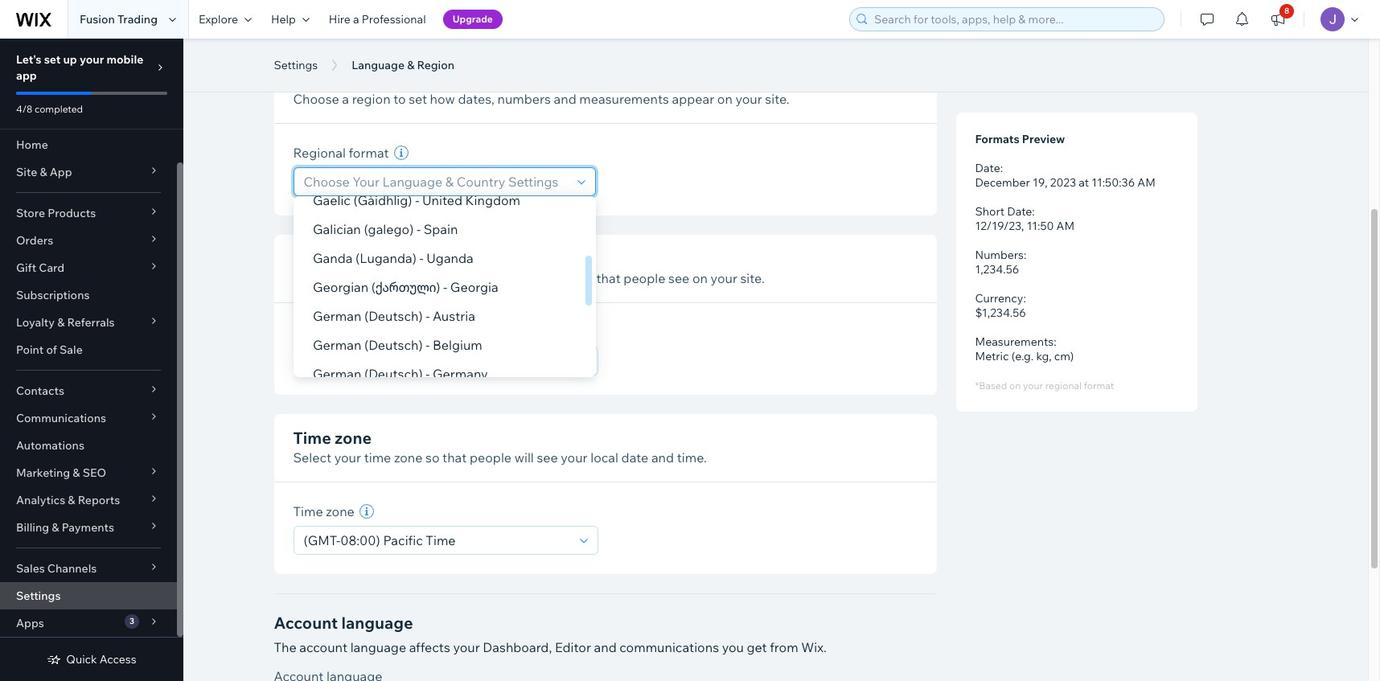 Task type: vqa. For each thing, say whether or not it's contained in the screenshot.


Task type: locate. For each thing, give the bounding box(es) containing it.
0 horizontal spatial on
[[692, 270, 708, 286]]

wix.
[[801, 639, 827, 655]]

currency down 'georgian'
[[293, 324, 348, 340]]

1 vertical spatial settings
[[16, 589, 61, 603]]

format up (gàidhlig)
[[349, 145, 389, 161]]

settings for the settings button
[[274, 58, 318, 72]]

a right "hire"
[[353, 12, 359, 27]]

and right date
[[651, 450, 674, 466]]

that inside "currency choose the currency you accept for payments and that people see on your site."
[[596, 270, 621, 286]]

home
[[16, 138, 48, 152]]

date right short
[[1007, 204, 1032, 219]]

0 vertical spatial settings
[[274, 58, 318, 72]]

0 vertical spatial german
[[312, 308, 361, 324]]

Choose your currency field
[[299, 347, 575, 375]]

format right regional
[[1084, 380, 1114, 392]]

loyalty
[[16, 315, 55, 330]]

1 horizontal spatial you
[[722, 639, 744, 655]]

- for belgium
[[425, 337, 429, 353]]

time for time zone select your time zone so that people will see your local date and time.
[[293, 428, 331, 448]]

currency down 1,234.56 on the right top of the page
[[975, 291, 1023, 306]]

0 vertical spatial regional
[[293, 69, 361, 89]]

let's
[[16, 52, 41, 67]]

zone
[[335, 428, 372, 448], [394, 450, 423, 466], [326, 503, 355, 520]]

the
[[274, 639, 297, 655]]

& for language
[[407, 58, 415, 72]]

sidebar element
[[0, 39, 183, 681]]

set inside let's set up your mobile app
[[44, 52, 61, 67]]

set right to
[[409, 91, 427, 107]]

and right payments
[[571, 270, 593, 286]]

1 horizontal spatial see
[[668, 270, 690, 286]]

currency inside currency : $1,234.56
[[975, 291, 1023, 306]]

& left reports
[[68, 493, 75, 508]]

1 vertical spatial format
[[349, 145, 389, 161]]

1 vertical spatial see
[[537, 450, 558, 466]]

kingdom
[[465, 192, 520, 208]]

& right billing
[[52, 520, 59, 535]]

2 vertical spatial german
[[312, 366, 361, 382]]

quick access
[[66, 652, 136, 667]]

1 regional from the top
[[293, 69, 361, 89]]

a left region
[[342, 91, 349, 107]]

1 vertical spatial time
[[293, 503, 323, 520]]

0 vertical spatial see
[[668, 270, 690, 286]]

language
[[341, 613, 413, 633], [350, 639, 406, 655]]

& right site
[[40, 165, 47, 179]]

0 vertical spatial that
[[596, 270, 621, 286]]

so
[[425, 450, 440, 466]]

$1,234.56
[[975, 306, 1026, 320]]

- left 'united'
[[415, 192, 419, 208]]

: inside "date : december 19, 2023 at 11:50:36 am"
[[1000, 161, 1003, 175]]

1 vertical spatial site.
[[740, 270, 765, 286]]

list box
[[293, 186, 596, 388]]

date down formats
[[975, 161, 1000, 175]]

belgium
[[432, 337, 482, 353]]

see inside time zone select your time zone so that people will see your local date and time.
[[537, 450, 558, 466]]

choose down the settings button
[[293, 91, 339, 107]]

1 vertical spatial am
[[1057, 219, 1075, 233]]

1 german from the top
[[312, 308, 361, 324]]

zone for time zone
[[326, 503, 355, 520]]

1 horizontal spatial date
[[1007, 204, 1032, 219]]

zone left so
[[394, 450, 423, 466]]

0 vertical spatial zone
[[335, 428, 372, 448]]

completed
[[35, 103, 83, 115]]

communications
[[16, 411, 106, 425]]

that right payments
[[596, 270, 621, 286]]

up
[[63, 52, 77, 67]]

zone up the "time" in the bottom of the page
[[335, 428, 372, 448]]

loyalty & referrals button
[[0, 309, 177, 336]]

settings down help button
[[274, 58, 318, 72]]

marketing & seo button
[[0, 459, 177, 487]]

account
[[299, 639, 347, 655]]

(deutsch) down german (deutsch) - austria
[[364, 337, 422, 353]]

- left the "uganda"
[[419, 250, 423, 266]]

0 vertical spatial you
[[420, 270, 442, 286]]

1 horizontal spatial on
[[717, 91, 733, 107]]

2 choose from the top
[[293, 270, 339, 286]]

settings inside the sidebar element
[[16, 589, 61, 603]]

1 horizontal spatial set
[[409, 91, 427, 107]]

2 regional from the top
[[293, 145, 346, 161]]

store products
[[16, 206, 96, 220]]

1 horizontal spatial settings
[[274, 58, 318, 72]]

cm)
[[1054, 349, 1074, 364]]

- left spain
[[416, 221, 420, 237]]

- left belgium
[[425, 337, 429, 353]]

2 horizontal spatial on
[[1009, 380, 1021, 392]]

settings inside button
[[274, 58, 318, 72]]

(gàidhlig)
[[353, 192, 412, 208]]

3 (deutsch) from the top
[[364, 366, 422, 382]]

kg,
[[1036, 349, 1052, 364]]

site.
[[765, 91, 790, 107], [740, 270, 765, 286]]

am right 11:50
[[1057, 219, 1075, 233]]

point of sale link
[[0, 336, 177, 364]]

0 horizontal spatial a
[[342, 91, 349, 107]]

currency for currency choose the currency you accept for payments and that people see on your site.
[[293, 249, 364, 269]]

regional up "gaelic"
[[293, 145, 346, 161]]

regional for regional format choose a region to set how dates, numbers and measurements appear on your site.
[[293, 69, 361, 89]]

settings
[[274, 58, 318, 72], [16, 589, 61, 603]]

time up select
[[293, 428, 331, 448]]

& for marketing
[[73, 466, 80, 480]]

and
[[554, 91, 576, 107], [571, 270, 593, 286], [651, 450, 674, 466], [594, 639, 617, 655]]

time for time zone
[[293, 503, 323, 520]]

will
[[514, 450, 534, 466]]

-
[[415, 192, 419, 208], [416, 221, 420, 237], [419, 250, 423, 266], [443, 279, 447, 295], [425, 308, 429, 324], [425, 337, 429, 353], [425, 366, 429, 382]]

1 vertical spatial currency
[[975, 291, 1023, 306]]

: inside measurements : metric (e.g. kg, cm)
[[1054, 335, 1056, 349]]

payments
[[62, 520, 114, 535]]

- for germany
[[425, 366, 429, 382]]

apps
[[16, 616, 44, 631]]

(deutsch) up german (deutsch) - belgium
[[364, 308, 422, 324]]

measurements
[[975, 335, 1054, 349]]

format up to
[[364, 69, 416, 89]]

1 vertical spatial zone
[[394, 450, 423, 466]]

1 time from the top
[[293, 428, 331, 448]]

1 (deutsch) from the top
[[364, 308, 422, 324]]

(luganda)
[[355, 250, 416, 266]]

gaelic (gàidhlig) - united kingdom
[[312, 192, 520, 208]]

date inside "date : december 19, 2023 at 11:50:36 am"
[[975, 161, 1000, 175]]

on inside "currency choose the currency you accept for payments and that people see on your site."
[[692, 270, 708, 286]]

and right numbers at the left top of the page
[[554, 91, 576, 107]]

1 choose from the top
[[293, 91, 339, 107]]

0 vertical spatial choose
[[293, 91, 339, 107]]

(deutsch) for germany
[[364, 366, 422, 382]]

0 horizontal spatial you
[[420, 270, 442, 286]]

0 vertical spatial format
[[364, 69, 416, 89]]

currency for currency : $1,234.56
[[975, 291, 1023, 306]]

2 vertical spatial on
[[1009, 380, 1021, 392]]

- left georgia
[[443, 279, 447, 295]]

& left seo
[[73, 466, 80, 480]]

1 vertical spatial choose
[[293, 270, 339, 286]]

you inside "currency choose the currency you accept for payments and that people see on your site."
[[420, 270, 442, 286]]

dashboard,
[[483, 639, 552, 655]]

regional up region
[[293, 69, 361, 89]]

- left austria
[[425, 308, 429, 324]]

(deutsch) down german (deutsch) - belgium
[[364, 366, 422, 382]]

: for numbers
[[1024, 248, 1027, 262]]

1 vertical spatial you
[[722, 639, 744, 655]]

language down account language
[[350, 639, 406, 655]]

accept
[[445, 270, 486, 286]]

automations
[[16, 438, 84, 453]]

1 vertical spatial set
[[409, 91, 427, 107]]

Choose Your Timezone Settings field
[[299, 527, 575, 554]]

regional inside regional format choose a region to set how dates, numbers and measurements appear on your site.
[[293, 69, 361, 89]]

people
[[624, 270, 666, 286], [470, 450, 512, 466]]

0 vertical spatial people
[[624, 270, 666, 286]]

1 horizontal spatial site.
[[765, 91, 790, 107]]

0 vertical spatial date
[[975, 161, 1000, 175]]

choose inside regional format choose a region to set how dates, numbers and measurements appear on your site.
[[293, 91, 339, 107]]

- for united
[[415, 192, 419, 208]]

language & region button
[[344, 53, 463, 77]]

choose down ganda
[[293, 270, 339, 286]]

: down numbers : 1,234.56 at the right of the page
[[1023, 291, 1026, 306]]

1 vertical spatial (deutsch)
[[364, 337, 422, 353]]

1 vertical spatial regional
[[293, 145, 346, 161]]

set left "up"
[[44, 52, 61, 67]]

currency inside "currency choose the currency you accept for payments and that people see on your site."
[[293, 249, 364, 269]]

3 german from the top
[[312, 366, 361, 382]]

currency down galician
[[293, 249, 364, 269]]

0 vertical spatial site.
[[765, 91, 790, 107]]

editor
[[555, 639, 591, 655]]

& right loyalty
[[57, 315, 65, 330]]

currency
[[365, 270, 418, 286]]

11:50
[[1027, 219, 1054, 233]]

date : december 19, 2023 at 11:50:36 am
[[975, 161, 1156, 190]]

1 horizontal spatial people
[[624, 270, 666, 286]]

: inside 'short date : 12/19/23, 11:50 am'
[[1032, 204, 1035, 219]]

zone down select
[[326, 503, 355, 520]]

region
[[352, 91, 391, 107]]

0 horizontal spatial see
[[537, 450, 558, 466]]

& for loyalty
[[57, 315, 65, 330]]

reports
[[78, 493, 120, 508]]

german (deutsch) - austria
[[312, 308, 475, 324]]

& inside popup button
[[68, 493, 75, 508]]

1 vertical spatial that
[[442, 450, 467, 466]]

: right 1,234.56 on the right top of the page
[[1024, 248, 1027, 262]]

0 vertical spatial currency
[[293, 249, 364, 269]]

am right 11:50:36 on the top right
[[1138, 175, 1156, 190]]

professional
[[362, 12, 426, 27]]

: inside currency : $1,234.56
[[1023, 291, 1026, 306]]

austria
[[432, 308, 475, 324]]

store products button
[[0, 199, 177, 227]]

that
[[596, 270, 621, 286], [442, 450, 467, 466]]

site
[[16, 165, 37, 179]]

2 vertical spatial zone
[[326, 503, 355, 520]]

0 vertical spatial am
[[1138, 175, 1156, 190]]

sales channels
[[16, 561, 97, 576]]

& left the region on the top of page
[[407, 58, 415, 72]]

time down select
[[293, 503, 323, 520]]

you left get at right
[[722, 639, 744, 655]]

& inside dropdown button
[[40, 165, 47, 179]]

0 horizontal spatial am
[[1057, 219, 1075, 233]]

- left germany
[[425, 366, 429, 382]]

: down formats
[[1000, 161, 1003, 175]]

communications
[[620, 639, 719, 655]]

0 vertical spatial set
[[44, 52, 61, 67]]

2 time from the top
[[293, 503, 323, 520]]

payments
[[508, 270, 568, 286]]

0 vertical spatial on
[[717, 91, 733, 107]]

sales
[[16, 561, 45, 576]]

8 button
[[1260, 0, 1296, 39]]

zone for time zone select your time zone so that people will see your local date and time.
[[335, 428, 372, 448]]

billing
[[16, 520, 49, 535]]

2 (deutsch) from the top
[[364, 337, 422, 353]]

2 vertical spatial (deutsch)
[[364, 366, 422, 382]]

format for regional format choose a region to set how dates, numbers and measurements appear on your site.
[[364, 69, 416, 89]]

mobile
[[106, 52, 143, 67]]

0 vertical spatial (deutsch)
[[364, 308, 422, 324]]

1 horizontal spatial a
[[353, 12, 359, 27]]

on
[[717, 91, 733, 107], [692, 270, 708, 286], [1009, 380, 1021, 392]]

billing & payments
[[16, 520, 114, 535]]

0 horizontal spatial people
[[470, 450, 512, 466]]

1 vertical spatial a
[[342, 91, 349, 107]]

to
[[393, 91, 406, 107]]

0 horizontal spatial site.
[[740, 270, 765, 286]]

language up affects
[[341, 613, 413, 633]]

0 horizontal spatial set
[[44, 52, 61, 67]]

settings link
[[0, 582, 177, 610]]

trading
[[117, 12, 158, 27]]

: down 19, on the right of page
[[1032, 204, 1035, 219]]

analytics
[[16, 493, 65, 508]]

1 vertical spatial date
[[1007, 204, 1032, 219]]

a inside regional format choose a region to set how dates, numbers and measurements appear on your site.
[[342, 91, 349, 107]]

1 horizontal spatial that
[[596, 270, 621, 286]]

the account language affects your dashboard, editor and communications you get from wix.
[[274, 639, 827, 655]]

0 vertical spatial time
[[293, 428, 331, 448]]

hire a professional link
[[319, 0, 436, 39]]

orders button
[[0, 227, 177, 254]]

list box containing gaelic (gàidhlig) - united kingdom
[[293, 186, 596, 388]]

0 horizontal spatial date
[[975, 161, 1000, 175]]

home link
[[0, 131, 177, 158]]

0 horizontal spatial that
[[442, 450, 467, 466]]

german
[[312, 308, 361, 324], [312, 337, 361, 353], [312, 366, 361, 382]]

1 vertical spatial people
[[470, 450, 512, 466]]

*based
[[975, 380, 1007, 392]]

your
[[80, 52, 104, 67], [735, 91, 762, 107], [711, 270, 737, 286], [1023, 380, 1043, 392], [334, 450, 361, 466], [561, 450, 588, 466], [453, 639, 480, 655]]

2 german from the top
[[312, 337, 361, 353]]

: inside numbers : 1,234.56
[[1024, 248, 1027, 262]]

app
[[16, 68, 37, 83]]

& inside dropdown button
[[73, 466, 80, 480]]

format inside regional format choose a region to set how dates, numbers and measurements appear on your site.
[[364, 69, 416, 89]]

time inside time zone select your time zone so that people will see your local date and time.
[[293, 428, 331, 448]]

1 horizontal spatial am
[[1138, 175, 1156, 190]]

regional format choose a region to set how dates, numbers and measurements appear on your site.
[[293, 69, 790, 107]]

1 vertical spatial on
[[692, 270, 708, 286]]

a
[[353, 12, 359, 27], [342, 91, 349, 107]]

2 vertical spatial currency
[[293, 324, 348, 340]]

regional for regional format
[[293, 145, 346, 161]]

0 horizontal spatial settings
[[16, 589, 61, 603]]

get
[[747, 639, 767, 655]]

2023
[[1050, 175, 1076, 190]]

settings down sales
[[16, 589, 61, 603]]

time.
[[677, 450, 707, 466]]

numbers
[[497, 91, 551, 107]]

& inside button
[[407, 58, 415, 72]]

: right the kg,
[[1054, 335, 1056, 349]]

see
[[668, 270, 690, 286], [537, 450, 558, 466]]

you down the "uganda"
[[420, 270, 442, 286]]

site. inside regional format choose a region to set how dates, numbers and measurements appear on your site.
[[765, 91, 790, 107]]

short date : 12/19/23, 11:50 am
[[975, 204, 1075, 233]]

sales channels button
[[0, 555, 177, 582]]

december
[[975, 175, 1030, 190]]

ganda (luganda) - uganda
[[312, 250, 473, 266]]

that right so
[[442, 450, 467, 466]]

1 vertical spatial german
[[312, 337, 361, 353]]

and right editor
[[594, 639, 617, 655]]



Task type: describe. For each thing, give the bounding box(es) containing it.
channels
[[47, 561, 97, 576]]

set inside regional format choose a region to set how dates, numbers and measurements appear on your site.
[[409, 91, 427, 107]]

language & region
[[352, 58, 454, 72]]

local
[[591, 450, 619, 466]]

time zone select your time zone so that people will see your local date and time.
[[293, 428, 707, 466]]

people inside time zone select your time zone so that people will see your local date and time.
[[470, 450, 512, 466]]

settings for the settings link
[[16, 589, 61, 603]]

short
[[975, 204, 1005, 219]]

regional format
[[293, 145, 389, 161]]

gift
[[16, 261, 36, 275]]

loyalty & referrals
[[16, 315, 115, 330]]

site & app
[[16, 165, 72, 179]]

numbers
[[975, 248, 1024, 262]]

region
[[417, 58, 454, 72]]

the
[[342, 270, 362, 286]]

for
[[489, 270, 505, 286]]

- for uganda
[[419, 250, 423, 266]]

your inside regional format choose a region to set how dates, numbers and measurements appear on your site.
[[735, 91, 762, 107]]

1 vertical spatial language
[[350, 639, 406, 655]]

numbers : 1,234.56
[[975, 248, 1027, 277]]

& for site
[[40, 165, 47, 179]]

see inside "currency choose the currency you accept for payments and that people see on your site."
[[668, 270, 690, 286]]

currency : $1,234.56
[[975, 291, 1026, 320]]

your inside "currency choose the currency you accept for payments and that people see on your site."
[[711, 270, 737, 286]]

help
[[271, 12, 296, 27]]

german for german (deutsch) - germany
[[312, 366, 361, 382]]

hire
[[329, 12, 351, 27]]

am inside "date : december 19, 2023 at 11:50:36 am"
[[1138, 175, 1156, 190]]

& for analytics
[[68, 493, 75, 508]]

that inside time zone select your time zone so that people will see your local date and time.
[[442, 450, 467, 466]]

communications button
[[0, 405, 177, 432]]

metric
[[975, 349, 1009, 364]]

billing & payments button
[[0, 514, 177, 541]]

referrals
[[67, 315, 115, 330]]

site & app button
[[0, 158, 177, 186]]

: for measurements
[[1054, 335, 1056, 349]]

(deutsch) for belgium
[[364, 337, 422, 353]]

- for austria
[[425, 308, 429, 324]]

Search for tools, apps, help & more... field
[[869, 8, 1159, 31]]

: for currency
[[1023, 291, 1026, 306]]

: for date
[[1000, 161, 1003, 175]]

am inside 'short date : 12/19/23, 11:50 am'
[[1057, 219, 1075, 233]]

formats preview
[[975, 132, 1065, 146]]

account
[[274, 613, 338, 633]]

1,234.56
[[975, 262, 1019, 277]]

affects
[[409, 639, 450, 655]]

people inside "currency choose the currency you accept for payments and that people see on your site."
[[624, 270, 666, 286]]

on inside regional format choose a region to set how dates, numbers and measurements appear on your site.
[[717, 91, 733, 107]]

dates,
[[458, 91, 495, 107]]

german for german (deutsch) - austria
[[312, 308, 361, 324]]

19,
[[1033, 175, 1048, 190]]

galician
[[312, 221, 361, 237]]

formats
[[975, 132, 1020, 146]]

fusion trading
[[80, 12, 158, 27]]

sale
[[60, 343, 83, 357]]

0 vertical spatial a
[[353, 12, 359, 27]]

4/8
[[16, 103, 32, 115]]

your inside let's set up your mobile app
[[80, 52, 104, 67]]

automations link
[[0, 432, 177, 459]]

0 vertical spatial language
[[341, 613, 413, 633]]

and inside "currency choose the currency you accept for payments and that people see on your site."
[[571, 270, 593, 286]]

let's set up your mobile app
[[16, 52, 143, 83]]

11:50:36
[[1092, 175, 1135, 190]]

Choose Your Language & Country Settings field
[[299, 168, 572, 195]]

format for regional format
[[349, 145, 389, 161]]

spain
[[423, 221, 458, 237]]

time zone
[[293, 503, 355, 520]]

2 vertical spatial format
[[1084, 380, 1114, 392]]

account language
[[274, 613, 413, 633]]

german for german (deutsch) - belgium
[[312, 337, 361, 353]]

8
[[1284, 6, 1289, 16]]

*based on your regional format
[[975, 380, 1114, 392]]

- for spain
[[416, 221, 420, 237]]

how
[[430, 91, 455, 107]]

upgrade
[[453, 13, 493, 25]]

3
[[129, 616, 134, 627]]

quick access button
[[47, 652, 136, 667]]

- for georgia
[[443, 279, 447, 295]]

analytics & reports button
[[0, 487, 177, 514]]

currency for currency
[[293, 324, 348, 340]]

orders
[[16, 233, 53, 248]]

access
[[100, 652, 136, 667]]

united
[[422, 192, 462, 208]]

hire a professional
[[329, 12, 426, 27]]

marketing
[[16, 466, 70, 480]]

measurements : metric (e.g. kg, cm)
[[975, 335, 1074, 364]]

(ქართული)
[[371, 279, 440, 295]]

fusion
[[80, 12, 115, 27]]

german (deutsch) - germany
[[312, 366, 488, 382]]

& for billing
[[52, 520, 59, 535]]

currency choose the currency you accept for payments and that people see on your site.
[[293, 249, 765, 286]]

(deutsch) for austria
[[364, 308, 422, 324]]

choose inside "currency choose the currency you accept for payments and that people see on your site."
[[293, 270, 339, 286]]

time
[[364, 450, 391, 466]]

german (deutsch) - belgium
[[312, 337, 482, 353]]

site. inside "currency choose the currency you accept for payments and that people see on your site."
[[740, 270, 765, 286]]

date inside 'short date : 12/19/23, 11:50 am'
[[1007, 204, 1032, 219]]

and inside regional format choose a region to set how dates, numbers and measurements appear on your site.
[[554, 91, 576, 107]]

point
[[16, 343, 44, 357]]

preview
[[1022, 132, 1065, 146]]

app
[[50, 165, 72, 179]]

gaelic
[[312, 192, 350, 208]]

analytics & reports
[[16, 493, 120, 508]]

and inside time zone select your time zone so that people will see your local date and time.
[[651, 450, 674, 466]]

contacts button
[[0, 377, 177, 405]]

gift card button
[[0, 254, 177, 282]]



